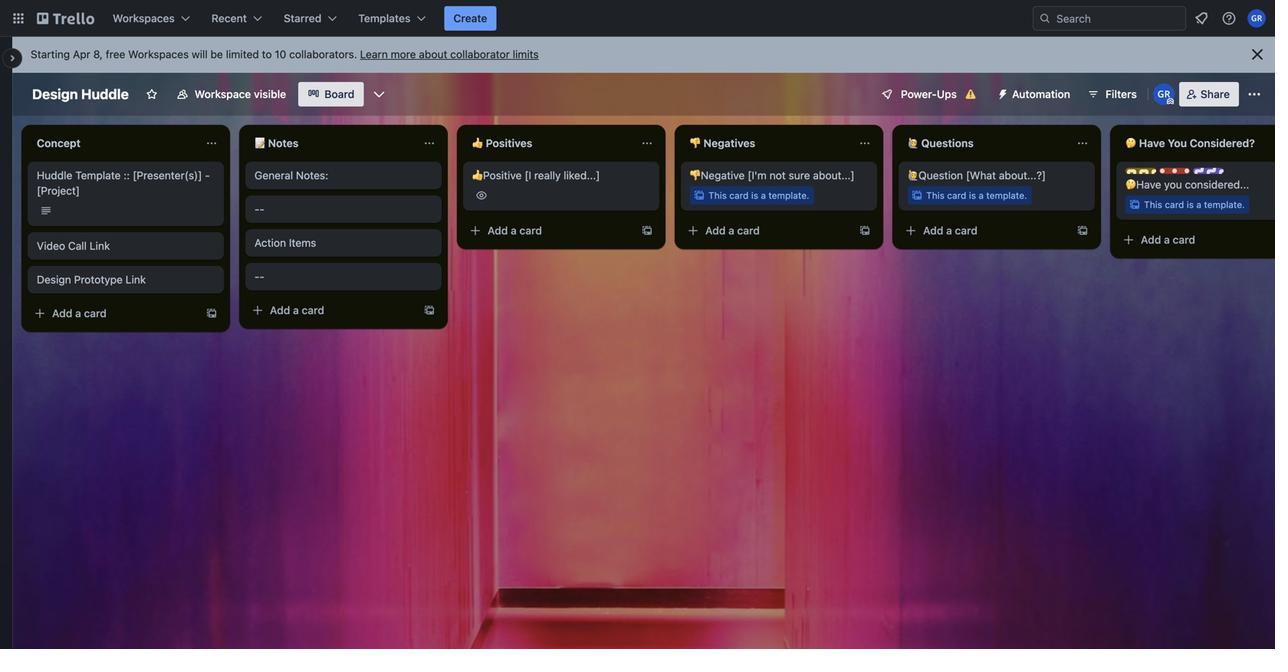 Task type: describe. For each thing, give the bounding box(es) containing it.
create button
[[445, 6, 497, 31]]

Concept text field
[[28, 131, 199, 156]]

you
[[1165, 178, 1183, 191]]

workspace
[[195, 88, 251, 101]]

action
[[255, 237, 286, 249]]

general
[[255, 169, 293, 182]]

huddle inside 'text box'
[[81, 86, 129, 102]]

👍 positives
[[473, 137, 533, 150]]

visible
[[254, 88, 286, 101]]

👍positive
[[473, 169, 522, 182]]

more
[[391, 48, 416, 61]]

limited
[[226, 48, 259, 61]]

considered...
[[1186, 178, 1250, 191]]

concept
[[37, 137, 81, 150]]

2 horizontal spatial this
[[1145, 199, 1163, 210]]

really
[[535, 169, 561, 182]]

color: yellow, title: none image
[[1126, 168, 1157, 174]]

👎 Negatives text field
[[681, 131, 853, 156]]

templates button
[[349, 6, 435, 31]]

link for design prototype link
[[126, 274, 146, 286]]

sure
[[789, 169, 811, 182]]

call
[[68, 240, 87, 252]]

considered?
[[1191, 137, 1256, 150]]

color: red, title: none image
[[1160, 168, 1191, 174]]

show menu image
[[1248, 87, 1263, 102]]

👎negative [i'm not sure about...]
[[691, 169, 855, 182]]

liked...]
[[564, 169, 600, 182]]

board link
[[299, 82, 364, 107]]

power-
[[901, 88, 937, 101]]

🙋
[[908, 137, 919, 150]]

🤔have you considered... link
[[1126, 177, 1276, 193]]

[i
[[525, 169, 532, 182]]

board
[[325, 88, 355, 101]]

action items
[[255, 237, 316, 249]]

starred button
[[275, 6, 346, 31]]

add a card down you
[[1142, 234, 1196, 246]]

add for general notes:
[[270, 304, 290, 317]]

add a card button for [i'm
[[681, 219, 850, 243]]

templates
[[359, 12, 411, 25]]

📝
[[255, 137, 265, 150]]

[i'm
[[748, 169, 767, 182]]

this card is a template. for [what
[[927, 190, 1028, 201]]

video call link
[[37, 240, 110, 252]]

share button
[[1180, 82, 1240, 107]]

automation
[[1013, 88, 1071, 101]]

you
[[1169, 137, 1188, 150]]

🙋question [what about...?] link
[[908, 168, 1086, 183]]

add down the 🤔have
[[1142, 234, 1162, 246]]

2 -- link from the top
[[255, 269, 433, 285]]

design prototype link
[[37, 274, 146, 286]]

2 horizontal spatial is
[[1188, 199, 1195, 210]]

star or unstar board image
[[146, 88, 158, 101]]

recent
[[212, 12, 247, 25]]

👍 Positives text field
[[463, 131, 635, 156]]

is for [what
[[970, 190, 977, 201]]

design prototype link link
[[37, 272, 215, 288]]

add a card for [i
[[488, 224, 542, 237]]

0 notifications image
[[1193, 9, 1211, 28]]

is for [i'm
[[752, 190, 759, 201]]

add a card button for [i
[[463, 219, 632, 243]]

apr
[[73, 48, 90, 61]]

template. for about...?]
[[987, 190, 1028, 201]]

collaborator
[[451, 48, 510, 61]]

workspace visible button
[[167, 82, 296, 107]]

🙋 Questions text field
[[899, 131, 1071, 156]]

👎
[[691, 137, 701, 150]]

about...]
[[814, 169, 855, 182]]

video call link link
[[37, 239, 215, 254]]

general notes: link
[[255, 168, 433, 183]]

collaborators.
[[289, 48, 357, 61]]

create from template… image for not
[[859, 225, 872, 237]]

template
[[75, 169, 121, 182]]

filters
[[1106, 88, 1138, 101]]

create
[[454, 12, 488, 25]]

a down 👍positive
[[511, 224, 517, 237]]

automation button
[[991, 82, 1080, 107]]

design huddle
[[32, 86, 129, 102]]

create from template… image for about...?]
[[1077, 225, 1089, 237]]

a down 'items'
[[293, 304, 299, 317]]

starred
[[284, 12, 322, 25]]

design for design huddle
[[32, 86, 78, 102]]

10
[[275, 48, 286, 61]]

add a card button for notes:
[[246, 298, 414, 323]]

will
[[192, 48, 208, 61]]

- inside huddle template :: [presenter(s)] - [project]
[[205, 169, 210, 182]]

a down the [what
[[979, 190, 984, 201]]

a down 👎negative
[[729, 224, 735, 237]]

power-ups
[[901, 88, 958, 101]]

📝 notes
[[255, 137, 299, 150]]

[what
[[967, 169, 997, 182]]

add a card button down design prototype link link
[[28, 302, 196, 326]]

have
[[1140, 137, 1166, 150]]

power-ups button
[[871, 82, 988, 107]]

general notes:
[[255, 169, 329, 182]]



Task type: locate. For each thing, give the bounding box(es) containing it.
is
[[752, 190, 759, 201], [970, 190, 977, 201], [1188, 199, 1195, 210]]

is down the [i'm
[[752, 190, 759, 201]]

template. down 👎negative [i'm not sure about...] link
[[769, 190, 810, 201]]

2 horizontal spatial this card is a template.
[[1145, 199, 1246, 210]]

🙋 questions
[[908, 137, 974, 150]]

add a card for notes:
[[270, 304, 324, 317]]

0 vertical spatial design
[[32, 86, 78, 102]]

add a card
[[488, 224, 542, 237], [706, 224, 760, 237], [924, 224, 978, 237], [1142, 234, 1196, 246], [270, 304, 324, 317], [52, 307, 107, 320]]

add a card button
[[463, 219, 632, 243], [681, 219, 850, 243], [899, 219, 1068, 243], [1117, 228, 1276, 252], [246, 298, 414, 323], [28, 302, 196, 326]]

👍
[[473, 137, 483, 150]]

-- down action
[[255, 270, 265, 283]]

is down 🙋question [what about...?]
[[970, 190, 977, 201]]

1 horizontal spatial this card is a template.
[[927, 190, 1028, 201]]

limits
[[513, 48, 539, 61]]

workspaces button
[[104, 6, 199, 31]]

huddle down 8,
[[81, 86, 129, 102]]

notes:
[[296, 169, 329, 182]]

this for 👎negative
[[709, 190, 727, 201]]

filters button
[[1083, 82, 1142, 107]]

design down video
[[37, 274, 71, 286]]

huddle up [project]
[[37, 169, 72, 182]]

back to home image
[[37, 6, 94, 31]]

add a card for [what
[[924, 224, 978, 237]]

-
[[205, 169, 210, 182], [255, 203, 260, 216], [260, 203, 265, 216], [255, 270, 260, 283], [260, 270, 265, 283]]

add a card button down the [what
[[899, 219, 1068, 243]]

a down '🙋question'
[[947, 224, 953, 237]]

🤔have you considered...
[[1126, 178, 1250, 191]]

0 vertical spatial huddle
[[81, 86, 129, 102]]

ups
[[937, 88, 958, 101]]

open information menu image
[[1222, 11, 1238, 26]]

is down 🤔have you considered... at the right of the page
[[1188, 199, 1195, 210]]

add down 👍positive
[[488, 224, 508, 237]]

1 horizontal spatial huddle
[[81, 86, 129, 102]]

a down 🤔have you considered... "link"
[[1197, 199, 1202, 210]]

1 horizontal spatial template.
[[987, 190, 1028, 201]]

greg robinson (gregrobinson96) image
[[1154, 84, 1175, 105]]

0 vertical spatial link
[[90, 240, 110, 252]]

add a card down design prototype link
[[52, 307, 107, 320]]

create from template… image
[[859, 225, 872, 237], [1077, 225, 1089, 237], [424, 305, 436, 317]]

create from template… image for 👍 positives
[[641, 225, 654, 237]]

1 vertical spatial -- link
[[255, 269, 433, 285]]

👎negative
[[691, 169, 745, 182]]

🙋question [what about...?]
[[908, 169, 1047, 182]]

add
[[488, 224, 508, 237], [706, 224, 726, 237], [924, 224, 944, 237], [1142, 234, 1162, 246], [270, 304, 290, 317], [52, 307, 72, 320]]

2 horizontal spatial template.
[[1205, 199, 1246, 210]]

0 vertical spatial -- link
[[255, 202, 433, 217]]

about
[[419, 48, 448, 61]]

add a card button for [what
[[899, 219, 1068, 243]]

👍positive [i really liked...]
[[473, 169, 600, 182]]

Board name text field
[[25, 82, 136, 107]]

add a card down '🙋question'
[[924, 224, 978, 237]]

8,
[[93, 48, 103, 61]]

Search field
[[1052, 7, 1186, 30]]

learn more about collaborator limits link
[[360, 48, 539, 61]]

this card is a template. down 🤔have you considered... "link"
[[1145, 199, 1246, 210]]

prototype
[[74, 274, 123, 286]]

create from template… image
[[641, 225, 654, 237], [206, 308, 218, 320]]

design inside design prototype link link
[[37, 274, 71, 286]]

0 vertical spatial --
[[255, 203, 265, 216]]

card
[[730, 190, 749, 201], [948, 190, 967, 201], [1166, 199, 1185, 210], [520, 224, 542, 237], [738, 224, 760, 237], [956, 224, 978, 237], [1173, 234, 1196, 246], [302, 304, 324, 317], [84, 307, 107, 320]]

1 -- link from the top
[[255, 202, 433, 217]]

huddle
[[81, 86, 129, 102], [37, 169, 72, 182]]

1 horizontal spatial create from template… image
[[641, 225, 654, 237]]

workspaces inside workspaces popup button
[[113, 12, 175, 25]]

1 vertical spatial workspaces
[[128, 48, 189, 61]]

add a card button down really
[[463, 219, 632, 243]]

-- for 1st -- link
[[255, 203, 265, 216]]

positives
[[486, 137, 533, 150]]

greg robinson (gregrobinson96) image
[[1248, 9, 1267, 28]]

this down the 🤔have
[[1145, 199, 1163, 210]]

link for video call link
[[90, 240, 110, 252]]

0 vertical spatial create from template… image
[[641, 225, 654, 237]]

template. down considered...
[[1205, 199, 1246, 210]]

this member is an admin of this board. image
[[1168, 98, 1174, 105]]

1 -- from the top
[[255, 203, 265, 216]]

free
[[106, 48, 125, 61]]

🤔
[[1126, 137, 1137, 150]]

0 horizontal spatial huddle
[[37, 169, 72, 182]]

-- up action
[[255, 203, 265, 216]]

template. for not
[[769, 190, 810, 201]]

-- for 2nd -- link from the top
[[255, 270, 265, 283]]

this card is a template. for [i'm
[[709, 190, 810, 201]]

0 horizontal spatial is
[[752, 190, 759, 201]]

be
[[211, 48, 223, 61]]

👍positive [i really liked...] link
[[473, 168, 651, 183]]

notes
[[268, 137, 299, 150]]

template. down 🙋question [what about...?] 'link' at top right
[[987, 190, 1028, 201]]

1 horizontal spatial create from template… image
[[859, 225, 872, 237]]

add for 👎negative [i'm not sure about...]
[[706, 224, 726, 237]]

design for design prototype link
[[37, 274, 71, 286]]

0 horizontal spatial create from template… image
[[424, 305, 436, 317]]

a down the [i'm
[[761, 190, 766, 201]]

add a card down 'items'
[[270, 304, 324, 317]]

👎negative [i'm not sure about...] link
[[691, 168, 869, 183]]

0 horizontal spatial link
[[90, 240, 110, 252]]

learn
[[360, 48, 388, 61]]

add for 🙋question [what about...?]
[[924, 224, 944, 237]]

1 vertical spatial link
[[126, 274, 146, 286]]

workspaces up free at top left
[[113, 12, 175, 25]]

1 vertical spatial design
[[37, 274, 71, 286]]

-- link
[[255, 202, 433, 217], [255, 269, 433, 285]]

a down you
[[1165, 234, 1171, 246]]

1 vertical spatial huddle
[[37, 169, 72, 182]]

[presenter(s)]
[[133, 169, 202, 182]]

action items link
[[255, 236, 433, 251]]

👎 negatives
[[691, 137, 756, 150]]

negatives
[[704, 137, 756, 150]]

-- link down action items link
[[255, 269, 433, 285]]

this card is a template. down the [i'm
[[709, 190, 810, 201]]

huddle template :: [presenter(s)] - [project]
[[37, 169, 210, 197]]

add a card button down "👎negative [i'm not sure about...]" at top right
[[681, 219, 850, 243]]

share
[[1201, 88, 1231, 101]]

--
[[255, 203, 265, 216], [255, 270, 265, 283]]

color: purple, title: none image
[[1194, 168, 1225, 174]]

🙋question
[[908, 169, 964, 182]]

design down starting
[[32, 86, 78, 102]]

not
[[770, 169, 786, 182]]

huddle inside huddle template :: [presenter(s)] - [project]
[[37, 169, 72, 182]]

0 horizontal spatial this card is a template.
[[709, 190, 810, 201]]

add down '🙋question'
[[924, 224, 944, 237]]

0 vertical spatial workspaces
[[113, 12, 175, 25]]

2 -- from the top
[[255, 270, 265, 283]]

1 vertical spatial create from template… image
[[206, 308, 218, 320]]

this card is a template.
[[709, 190, 810, 201], [927, 190, 1028, 201], [1145, 199, 1246, 210]]

this down 👎negative
[[709, 190, 727, 201]]

1 horizontal spatial is
[[970, 190, 977, 201]]

add a card down [i
[[488, 224, 542, 237]]

primary element
[[0, 0, 1276, 37]]

this down '🙋question'
[[927, 190, 945, 201]]

sm image
[[991, 82, 1013, 104]]

2 horizontal spatial create from template… image
[[1077, 225, 1089, 237]]

a down design prototype link
[[75, 307, 81, 320]]

this card is a template. down 🙋question [what about...?]
[[927, 190, 1028, 201]]

recent button
[[202, 6, 272, 31]]

📝 Notes text field
[[246, 131, 417, 156]]

questions
[[922, 137, 974, 150]]

[project]
[[37, 185, 80, 197]]

🤔have
[[1126, 178, 1162, 191]]

a
[[761, 190, 766, 201], [979, 190, 984, 201], [1197, 199, 1202, 210], [511, 224, 517, 237], [729, 224, 735, 237], [947, 224, 953, 237], [1165, 234, 1171, 246], [293, 304, 299, 317], [75, 307, 81, 320]]

add down design prototype link
[[52, 307, 72, 320]]

design inside design huddle 'text box'
[[32, 86, 78, 102]]

::
[[124, 169, 130, 182]]

🤔 Have You Considered? text field
[[1117, 131, 1276, 156]]

link down video call link link
[[126, 274, 146, 286]]

design
[[32, 86, 78, 102], [37, 274, 71, 286]]

add a card button down action items link
[[246, 298, 414, 323]]

1 vertical spatial --
[[255, 270, 265, 283]]

to
[[262, 48, 272, 61]]

1 horizontal spatial this
[[927, 190, 945, 201]]

workspaces
[[113, 12, 175, 25], [128, 48, 189, 61]]

add down action items
[[270, 304, 290, 317]]

huddle template :: [presenter(s)] - [project] link
[[37, 168, 215, 199]]

starting apr 8, free workspaces will be limited to 10 collaborators. learn more about collaborator limits
[[31, 48, 539, 61]]

0 horizontal spatial create from template… image
[[206, 308, 218, 320]]

add down 👎negative
[[706, 224, 726, 237]]

0 horizontal spatial this
[[709, 190, 727, 201]]

search image
[[1040, 12, 1052, 25]]

about...?]
[[1000, 169, 1047, 182]]

add a card button down 🤔have you considered... "link"
[[1117, 228, 1276, 252]]

items
[[289, 237, 316, 249]]

link right call
[[90, 240, 110, 252]]

add a card for [i'm
[[706, 224, 760, 237]]

starting
[[31, 48, 70, 61]]

add a card down 👎negative
[[706, 224, 760, 237]]

add for 👍positive [i really liked...]
[[488, 224, 508, 237]]

workspace visible
[[195, 88, 286, 101]]

1 horizontal spatial link
[[126, 274, 146, 286]]

customize views image
[[372, 87, 387, 102]]

0 horizontal spatial template.
[[769, 190, 810, 201]]

video
[[37, 240, 65, 252]]

-- link up action items link
[[255, 202, 433, 217]]

workspaces down workspaces popup button
[[128, 48, 189, 61]]

create from template… image for concept
[[206, 308, 218, 320]]

this
[[709, 190, 727, 201], [927, 190, 945, 201], [1145, 199, 1163, 210]]

this for 🙋question
[[927, 190, 945, 201]]

link
[[90, 240, 110, 252], [126, 274, 146, 286]]



Task type: vqa. For each thing, say whether or not it's contained in the screenshot.
Your
no



